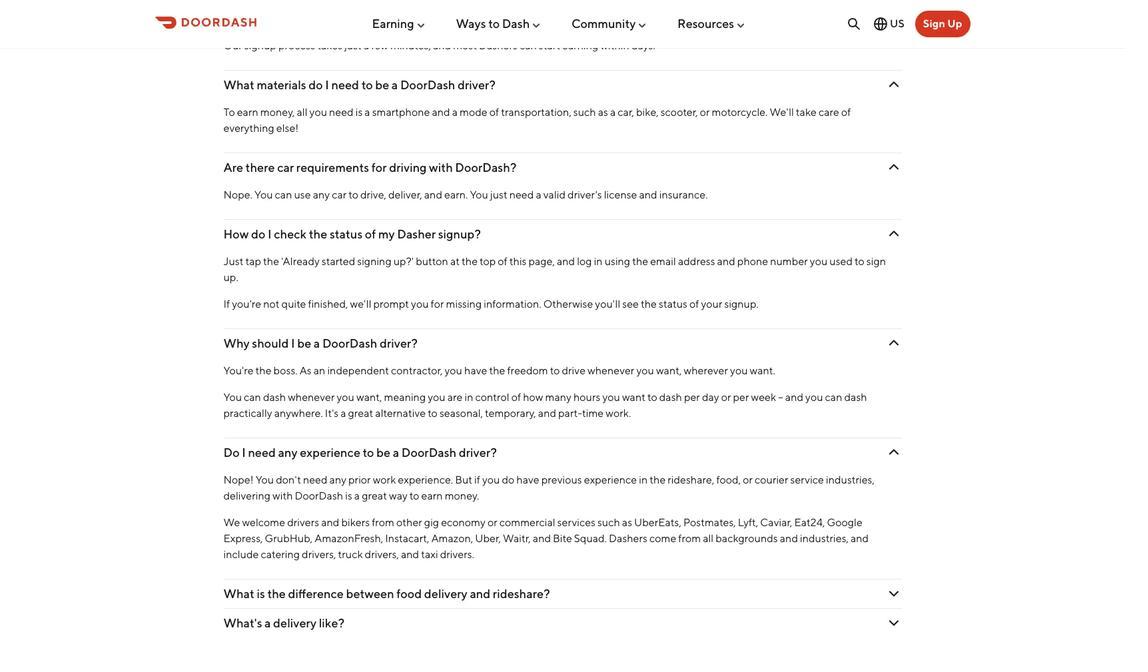Task type: vqa. For each thing, say whether or not it's contained in the screenshot.
the 'Already
yes



Task type: describe. For each thing, give the bounding box(es) containing it.
great inside nope! you don't need any prior work experience. but if you do have previous experience in the rideshare, food, or courier service industries, delivering with doordash is a great way to earn money.
[[362, 490, 387, 503]]

the right check
[[309, 227, 328, 241]]

need right do
[[248, 446, 276, 460]]

ways to dash
[[456, 16, 530, 30]]

you left 'are'
[[428, 391, 446, 404]]

to
[[224, 106, 235, 119]]

prompt
[[374, 298, 409, 311]]

everything
[[224, 122, 275, 135]]

you'll
[[596, 298, 621, 311]]

and left the bite
[[533, 533, 551, 545]]

you up 'are'
[[445, 365, 463, 377]]

chevron down image for doordash?
[[886, 10, 902, 26]]

between
[[346, 587, 394, 601]]

commercial
[[500, 517, 556, 529]]

just tap the 'already started signing up?' button at the top of this page, and log in using the email address and phone number you used to sign up.
[[224, 255, 887, 284]]

all inside we welcome drivers and bikers from other gig economy or commercial services such as ubereats, postmates, lyft, caviar, eat24, google express, grubhub, amazonfresh, instacart, amazon, uber, waitr, and bite squad. dashers come from all backgrounds and industries, and include catering drivers, truck drivers, and taxi drivers.
[[703, 533, 714, 545]]

the left boss.
[[256, 365, 272, 377]]

2 dash from the left
[[660, 391, 683, 404]]

industries, inside nope! you don't need any prior work experience. but if you do have previous experience in the rideshare, food, or courier service industries, delivering with doordash is a great way to earn money.
[[827, 474, 875, 487]]

the inside nope! you don't need any prior work experience. but if you do have previous experience in the rideshare, food, or courier service industries, delivering with doordash is a great way to earn money.
[[650, 474, 666, 487]]

postmates,
[[684, 517, 737, 529]]

why should i be a doordash driver?
[[224, 337, 418, 351]]

2 per from the left
[[734, 391, 750, 404]]

2 - from the left
[[781, 391, 784, 404]]

you inside you can dash whenever you want, meaning you are in control of how many hours you want to dash per day or per week -- and you can dash practically anywhere. it's a great alternative to seasonal, temporary, and part-time work.
[[224, 391, 242, 404]]

nope! you don't need any prior work experience. but if you do have previous experience in the rideshare, food, or courier service industries, delivering with doordash is a great way to earn money.
[[224, 474, 875, 503]]

taxi
[[421, 549, 438, 561]]

such inside we welcome drivers and bikers from other gig economy or commercial services such as ubereats, postmates, lyft, caviar, eat24, google express, grubhub, amazonfresh, instacart, amazon, uber, waitr, and bite squad. dashers come from all backgrounds and industries, and include catering drivers, truck drivers, and taxi drivers.
[[598, 517, 621, 529]]

welcome
[[242, 517, 285, 529]]

1 - from the left
[[779, 391, 781, 404]]

days.
[[632, 39, 656, 52]]

and left rideshare?
[[470, 587, 491, 601]]

how do i check the status of my dasher signup?
[[224, 227, 481, 241]]

3 dash from the left
[[845, 391, 868, 404]]

you inside to earn money, all you need is a smartphone and a mode of transportation, such as a car, bike, scooter, or motorcycle. we'll take care of everything else!
[[310, 106, 327, 119]]

practically
[[224, 407, 272, 420]]

used
[[830, 255, 853, 268]]

of inside just tap the 'already started signing up?' button at the top of this page, and log in using the email address and phone number you used to sign up.
[[498, 255, 508, 268]]

number
[[771, 255, 809, 268]]

with inside nope! you don't need any prior work experience. but if you do have previous experience in the rideshare, food, or courier service industries, delivering with doordash is a great way to earn money.
[[273, 490, 293, 503]]

0 horizontal spatial car
[[277, 161, 294, 175]]

way
[[389, 490, 408, 503]]

to left the seasonal,
[[428, 407, 438, 420]]

up.
[[224, 271, 238, 284]]

takes
[[317, 39, 343, 52]]

chevron down image for doordash?
[[886, 160, 902, 176]]

and left most
[[433, 39, 451, 52]]

signup
[[245, 39, 277, 52]]

1 drivers, from the left
[[302, 549, 336, 561]]

1 vertical spatial driver?
[[380, 337, 418, 351]]

a left few
[[364, 39, 369, 52]]

our signup process takes just a few minutes, and most dashers can start earning within days.
[[224, 39, 656, 52]]

freedom
[[508, 365, 548, 377]]

i right do
[[242, 446, 246, 460]]

such inside to earn money, all you need is a smartphone and a mode of transportation, such as a car, bike, scooter, or motorcycle. we'll take care of everything else!
[[574, 106, 596, 119]]

how for how do i check the status of my dasher signup?
[[224, 227, 249, 241]]

you up want
[[637, 365, 655, 377]]

0 vertical spatial take
[[316, 11, 340, 25]]

google
[[828, 517, 863, 529]]

are
[[448, 391, 463, 404]]

1 horizontal spatial want,
[[657, 365, 682, 377]]

do inside nope! you don't need any prior work experience. but if you do have previous experience in the rideshare, food, or courier service industries, delivering with doordash is a great way to earn money.
[[502, 474, 515, 487]]

an
[[314, 365, 326, 377]]

industries, inside we welcome drivers and bikers from other gig economy or commercial services such as ubereats, postmates, lyft, caviar, eat24, google express, grubhub, amazonfresh, instacart, amazon, uber, waitr, and bite squad. dashers come from all backgrounds and industries, and include catering drivers, truck drivers, and taxi drivers.
[[801, 533, 849, 545]]

you right prompt
[[411, 298, 429, 311]]

drive,
[[361, 189, 387, 201]]

uber,
[[476, 533, 501, 545]]

signup?
[[439, 227, 481, 241]]

eat24,
[[795, 517, 826, 529]]

if you're not quite finished, we'll prompt you for missing information. otherwise you'll see the status of your signup.
[[224, 298, 759, 311]]

1 vertical spatial with
[[429, 161, 453, 175]]

delivering
[[224, 490, 271, 503]]

you up work.
[[603, 391, 621, 404]]

1 horizontal spatial from
[[679, 533, 701, 545]]

be for need
[[375, 78, 390, 92]]

0 vertical spatial do
[[309, 78, 323, 92]]

bite
[[553, 533, 573, 545]]

as
[[300, 365, 312, 377]]

ubereats,
[[635, 517, 682, 529]]

to earn money, all you need is a smartphone and a mode of transportation, such as a car, bike, scooter, or motorcycle. we'll take care of everything else!
[[224, 106, 852, 135]]

check
[[274, 227, 307, 241]]

be for experience
[[377, 446, 391, 460]]

nope.
[[224, 189, 253, 201]]

sign up button
[[916, 11, 971, 37]]

drivers
[[287, 517, 319, 529]]

how long does it take to start working with doordash?
[[224, 11, 517, 25]]

0 vertical spatial delivery
[[425, 587, 468, 601]]

4 chevron down image from the top
[[886, 586, 902, 602]]

you right nope.
[[255, 189, 273, 201]]

quite
[[282, 298, 306, 311]]

and inside to earn money, all you need is a smartphone and a mode of transportation, such as a car, bike, scooter, or motorcycle. we'll take care of everything else!
[[432, 106, 450, 119]]

and down google
[[851, 533, 869, 545]]

is inside nope! you don't need any prior work experience. but if you do have previous experience in the rideshare, food, or courier service industries, delivering with doordash is a great way to earn money.
[[345, 490, 353, 503]]

bikers
[[342, 517, 370, 529]]

my
[[379, 227, 395, 241]]

like?
[[319, 617, 345, 631]]

backgrounds
[[716, 533, 778, 545]]

anywhere.
[[274, 407, 323, 420]]

in inside just tap the 'already started signing up?' button at the top of this page, and log in using the email address and phone number you used to sign up.
[[594, 255, 603, 268]]

0 vertical spatial for
[[372, 161, 387, 175]]

services
[[558, 517, 596, 529]]

1 vertical spatial for
[[431, 298, 444, 311]]

to up takes
[[343, 11, 354, 25]]

you right the week
[[806, 391, 824, 404]]

dashers inside we welcome drivers and bikers from other gig economy or commercial services such as ubereats, postmates, lyft, caviar, eat24, google express, grubhub, amazonfresh, instacart, amazon, uber, waitr, and bite squad. dashers come from all backgrounds and industries, and include catering drivers, truck drivers, and taxi drivers.
[[609, 533, 648, 545]]

0 vertical spatial dashers
[[479, 39, 518, 52]]

waitr,
[[503, 533, 531, 545]]

signup.
[[725, 298, 759, 311]]

0 horizontal spatial just
[[345, 39, 362, 52]]

materials
[[257, 78, 306, 92]]

a up an
[[314, 337, 320, 351]]

work.
[[606, 407, 631, 420]]

sign up
[[924, 17, 963, 30]]

0 vertical spatial with
[[430, 11, 453, 25]]

drivers.
[[440, 549, 475, 561]]

a right what's
[[265, 617, 271, 631]]

or inside we welcome drivers and bikers from other gig economy or commercial services such as ubereats, postmates, lyft, caviar, eat24, google express, grubhub, amazonfresh, instacart, amazon, uber, waitr, and bite squad. dashers come from all backgrounds and industries, and include catering drivers, truck drivers, and taxi drivers.
[[488, 517, 498, 529]]

need left valid
[[510, 189, 534, 201]]

temporary,
[[485, 407, 537, 420]]

and right license
[[640, 189, 658, 201]]

i right "should"
[[291, 337, 295, 351]]

most
[[453, 39, 477, 52]]

as inside to earn money, all you need is a smartphone and a mode of transportation, such as a car, bike, scooter, or motorcycle. we'll take care of everything else!
[[598, 106, 609, 119]]

in inside nope! you don't need any prior work experience. but if you do have previous experience in the rideshare, food, or courier service industries, delivering with doordash is a great way to earn money.
[[639, 474, 648, 487]]

0 vertical spatial experience
[[300, 446, 361, 460]]

2 vertical spatial is
[[257, 587, 265, 601]]

ways to dash link
[[456, 11, 542, 36]]

as inside we welcome drivers and bikers from other gig economy or commercial services such as ubereats, postmates, lyft, caviar, eat24, google express, grubhub, amazonfresh, instacart, amazon, uber, waitr, and bite squad. dashers come from all backgrounds and industries, and include catering drivers, truck drivers, and taxi drivers.
[[623, 517, 633, 529]]

long
[[251, 11, 275, 25]]

boss.
[[274, 365, 298, 377]]

a up work
[[393, 446, 399, 460]]

a inside you can dash whenever you want, meaning you are in control of how many hours you want to dash per day or per week -- and you can dash practically anywhere. it's a great alternative to seasonal, temporary, and part-time work.
[[341, 407, 346, 420]]

0 vertical spatial have
[[465, 365, 488, 377]]

use
[[294, 189, 311, 201]]

all inside to earn money, all you need is a smartphone and a mode of transportation, such as a car, bike, scooter, or motorcycle. we'll take care of everything else!
[[297, 106, 308, 119]]

dash
[[502, 16, 530, 30]]

money,
[[261, 106, 295, 119]]

any for need
[[330, 474, 347, 487]]

1 vertical spatial car
[[332, 189, 347, 201]]

contractor,
[[391, 365, 443, 377]]

i left check
[[268, 227, 272, 241]]

you left want.
[[731, 365, 748, 377]]

of left 'my' on the left top of the page
[[365, 227, 376, 241]]

what for what materials do i need to be a doordash driver?
[[224, 78, 255, 92]]

amazonfresh,
[[315, 533, 384, 545]]

we
[[224, 517, 240, 529]]

do
[[224, 446, 240, 460]]

driver? for do i need any experience to be a doordash driver?
[[459, 446, 497, 460]]

5 chevron down image from the top
[[886, 616, 902, 632]]

and left log
[[557, 255, 575, 268]]

1 vertical spatial be
[[297, 337, 312, 351]]

caviar,
[[761, 517, 793, 529]]

1 vertical spatial status
[[659, 298, 688, 311]]

does
[[278, 11, 304, 25]]

driver? for what materials do i need to be a doordash driver?
[[458, 78, 496, 92]]

you're
[[224, 365, 254, 377]]

and up amazonfresh,
[[321, 517, 340, 529]]

of left your
[[690, 298, 700, 311]]

log
[[577, 255, 592, 268]]

just
[[224, 255, 244, 268]]

address
[[679, 255, 716, 268]]

car,
[[618, 106, 635, 119]]

else!
[[277, 122, 299, 135]]

and left earn.
[[425, 189, 443, 201]]

you're
[[232, 298, 261, 311]]

i down takes
[[326, 78, 329, 92]]

chevron down image for signup?
[[886, 226, 902, 242]]

and left the phone
[[718, 255, 736, 268]]

phone
[[738, 255, 769, 268]]

a left mode
[[452, 106, 458, 119]]



Task type: locate. For each thing, give the bounding box(es) containing it.
1 vertical spatial is
[[345, 490, 353, 503]]

we welcome drivers and bikers from other gig economy or commercial services such as ubereats, postmates, lyft, caviar, eat24, google express, grubhub, amazonfresh, instacart, amazon, uber, waitr, and bite squad. dashers come from all backgrounds and industries, and include catering drivers, truck drivers, and taxi drivers.
[[224, 517, 869, 561]]

using
[[605, 255, 631, 268]]

0 vertical spatial all
[[297, 106, 308, 119]]

mode
[[460, 106, 488, 119]]

doordash up the smartphone
[[401, 78, 456, 92]]

1 vertical spatial take
[[797, 106, 817, 119]]

driver? up mode
[[458, 78, 496, 92]]

0 horizontal spatial earn
[[237, 106, 258, 119]]

driver? up contractor,
[[380, 337, 418, 351]]

or inside to earn money, all you need is a smartphone and a mode of transportation, such as a car, bike, scooter, or motorcycle. we'll take care of everything else!
[[700, 106, 710, 119]]

hours
[[574, 391, 601, 404]]

you right earn.
[[470, 189, 489, 201]]

missing
[[446, 298, 482, 311]]

1 dash from the left
[[263, 391, 286, 404]]

1 chevron down image from the top
[[886, 10, 902, 26]]

2 horizontal spatial in
[[639, 474, 648, 487]]

0 horizontal spatial all
[[297, 106, 308, 119]]

0 horizontal spatial per
[[685, 391, 701, 404]]

for left missing
[[431, 298, 444, 311]]

you right if
[[483, 474, 500, 487]]

0 vertical spatial earn
[[237, 106, 258, 119]]

2 doordash? from the top
[[456, 161, 517, 175]]

work
[[373, 474, 396, 487]]

be
[[375, 78, 390, 92], [297, 337, 312, 351], [377, 446, 391, 460]]

need inside to earn money, all you need is a smartphone and a mode of transportation, such as a car, bike, scooter, or motorcycle. we'll take care of everything else!
[[329, 106, 354, 119]]

drive
[[562, 365, 586, 377]]

the
[[309, 227, 328, 241], [263, 255, 279, 268], [462, 255, 478, 268], [633, 255, 649, 268], [641, 298, 657, 311], [256, 365, 272, 377], [490, 365, 506, 377], [650, 474, 666, 487], [268, 587, 286, 601]]

such left car,
[[574, 106, 596, 119]]

0 vertical spatial driver?
[[458, 78, 496, 92]]

what's
[[224, 617, 262, 631]]

and down instacart, at left
[[401, 549, 419, 561]]

0 horizontal spatial have
[[465, 365, 488, 377]]

driver? up if
[[459, 446, 497, 460]]

1 vertical spatial in
[[465, 391, 474, 404]]

any for use
[[313, 189, 330, 201]]

you're the boss. as an independent contractor, you have the freedom to drive whenever you want, wherever you want.
[[224, 365, 776, 377]]

just right takes
[[345, 39, 362, 52]]

can
[[520, 39, 537, 52], [275, 189, 292, 201], [244, 391, 261, 404], [826, 391, 843, 404]]

0 horizontal spatial whenever
[[288, 391, 335, 404]]

to right want
[[648, 391, 658, 404]]

driving
[[389, 161, 427, 175]]

1 horizontal spatial such
[[598, 517, 621, 529]]

you right money,
[[310, 106, 327, 119]]

0 horizontal spatial is
[[257, 587, 265, 601]]

take left the care in the top right of the page
[[797, 106, 817, 119]]

meaning
[[384, 391, 426, 404]]

to left sign
[[855, 255, 865, 268]]

delivery right the food
[[425, 587, 468, 601]]

but
[[455, 474, 473, 487]]

doordash? up 'nope. you can use any car to drive, deliver, and earn. you just need a valid driver's license and insurance.'
[[456, 161, 517, 175]]

0 horizontal spatial dashers
[[479, 39, 518, 52]]

what's a delivery like?
[[224, 617, 345, 631]]

experience.
[[398, 474, 453, 487]]

0 vertical spatial industries,
[[827, 474, 875, 487]]

truck
[[338, 549, 363, 561]]

0 horizontal spatial do
[[251, 227, 266, 241]]

1 horizontal spatial status
[[659, 298, 688, 311]]

what is the difference between food delivery and rideshare?
[[224, 587, 550, 601]]

1 vertical spatial any
[[278, 446, 298, 460]]

1 vertical spatial have
[[517, 474, 540, 487]]

you
[[310, 106, 327, 119], [811, 255, 828, 268], [411, 298, 429, 311], [445, 365, 463, 377], [637, 365, 655, 377], [731, 365, 748, 377], [337, 391, 355, 404], [428, 391, 446, 404], [603, 391, 621, 404], [806, 391, 824, 404], [483, 474, 500, 487]]

2 vertical spatial with
[[273, 490, 293, 503]]

car
[[277, 161, 294, 175], [332, 189, 347, 201]]

ways
[[456, 16, 486, 30]]

0 horizontal spatial experience
[[300, 446, 361, 460]]

what materials do i need to be a doordash driver?
[[224, 78, 496, 92]]

how for how long does it take to start working with doordash?
[[224, 11, 249, 25]]

the right see
[[641, 298, 657, 311]]

0 horizontal spatial drivers,
[[302, 549, 336, 561]]

drivers,
[[302, 549, 336, 561], [365, 549, 399, 561]]

0 horizontal spatial as
[[598, 106, 609, 119]]

earn inside to earn money, all you need is a smartphone and a mode of transportation, such as a car, bike, scooter, or motorcycle. we'll take care of everything else!
[[237, 106, 258, 119]]

1 vertical spatial what
[[224, 587, 255, 601]]

status left your
[[659, 298, 688, 311]]

bike,
[[637, 106, 659, 119]]

2 vertical spatial any
[[330, 474, 347, 487]]

0 vertical spatial how
[[224, 11, 249, 25]]

what for what is the difference between food delivery and rideshare?
[[224, 587, 255, 601]]

don't
[[276, 474, 301, 487]]

need
[[332, 78, 359, 92], [329, 106, 354, 119], [510, 189, 534, 201], [248, 446, 276, 460], [303, 474, 328, 487]]

1 horizontal spatial as
[[623, 517, 633, 529]]

great down work
[[362, 490, 387, 503]]

of right the care in the top right of the page
[[842, 106, 852, 119]]

all down "postmates,"
[[703, 533, 714, 545]]

as left ubereats,
[[623, 517, 633, 529]]

you inside just tap the 'already started signing up?' button at the top of this page, and log in using the email address and phone number you used to sign up.
[[811, 255, 828, 268]]

2 drivers, from the left
[[365, 549, 399, 561]]

a left valid
[[536, 189, 542, 201]]

community link
[[572, 11, 648, 36]]

want,
[[657, 365, 682, 377], [357, 391, 382, 404]]

what up 'to'
[[224, 78, 255, 92]]

you left used
[[811, 255, 828, 268]]

2 chevron down image from the top
[[886, 336, 902, 352]]

0 vertical spatial just
[[345, 39, 362, 52]]

squad.
[[575, 533, 607, 545]]

0 vertical spatial great
[[348, 407, 374, 420]]

chevron down image for a
[[886, 445, 902, 461]]

a left car,
[[611, 106, 616, 119]]

1 horizontal spatial delivery
[[425, 587, 468, 601]]

have inside nope! you don't need any prior work experience. but if you do have previous experience in the rideshare, food, or courier service industries, delivering with doordash is a great way to earn money.
[[517, 474, 540, 487]]

or inside nope! you don't need any prior work experience. but if you do have previous experience in the rideshare, food, or courier service industries, delivering with doordash is a great way to earn money.
[[743, 474, 753, 487]]

industries, up google
[[827, 474, 875, 487]]

0 vertical spatial doordash?
[[456, 11, 517, 25]]

1 vertical spatial earn
[[422, 490, 443, 503]]

is up what's
[[257, 587, 265, 601]]

to left drive,
[[349, 189, 359, 201]]

doordash up independent on the bottom left of page
[[323, 337, 378, 351]]

lyft,
[[739, 517, 759, 529]]

a inside nope! you don't need any prior work experience. but if you do have previous experience in the rideshare, food, or courier service industries, delivering with doordash is a great way to earn money.
[[355, 490, 360, 503]]

1 horizontal spatial earn
[[422, 490, 443, 503]]

care
[[819, 106, 840, 119]]

and right the week
[[786, 391, 804, 404]]

doordash up experience.
[[402, 446, 457, 460]]

of right mode
[[490, 106, 499, 119]]

chevron down image for driver?
[[886, 77, 902, 93]]

want, down independent on the bottom left of page
[[357, 391, 382, 404]]

otherwise
[[544, 298, 594, 311]]

to inside just tap the 'already started signing up?' button at the top of this page, and log in using the email address and phone number you used to sign up.
[[855, 255, 865, 268]]

a up the smartphone
[[392, 78, 398, 92]]

money.
[[445, 490, 480, 503]]

grubhub,
[[265, 533, 313, 545]]

0 horizontal spatial in
[[465, 391, 474, 404]]

0 horizontal spatial take
[[316, 11, 340, 25]]

to down few
[[362, 78, 373, 92]]

0 horizontal spatial start
[[356, 11, 381, 25]]

economy
[[441, 517, 486, 529]]

from down "postmates,"
[[679, 533, 701, 545]]

1 vertical spatial start
[[539, 39, 561, 52]]

1 vertical spatial just
[[491, 189, 508, 201]]

1 horizontal spatial per
[[734, 391, 750, 404]]

0 vertical spatial such
[[574, 106, 596, 119]]

you inside nope! you don't need any prior work experience. but if you do have previous experience in the rideshare, food, or courier service industries, delivering with doordash is a great way to earn money.
[[483, 474, 500, 487]]

3 chevron down image from the top
[[886, 445, 902, 461]]

0 horizontal spatial dash
[[263, 391, 286, 404]]

of inside you can dash whenever you want, meaning you are in control of how many hours you want to dash per day or per week -- and you can dash practically anywhere. it's a great alternative to seasonal, temporary, and part-time work.
[[512, 391, 521, 404]]

doordash?
[[456, 11, 517, 25], [456, 161, 517, 175]]

0 horizontal spatial for
[[372, 161, 387, 175]]

0 vertical spatial chevron down image
[[886, 160, 902, 176]]

1 vertical spatial want,
[[357, 391, 382, 404]]

sign
[[867, 255, 887, 268]]

dashers down ubereats,
[[609, 533, 648, 545]]

earning
[[563, 39, 599, 52]]

whenever inside you can dash whenever you want, meaning you are in control of how many hours you want to dash per day or per week -- and you can dash practically anywhere. it's a great alternative to seasonal, temporary, and part-time work.
[[288, 391, 335, 404]]

or inside you can dash whenever you want, meaning you are in control of how many hours you want to dash per day or per week -- and you can dash practically anywhere. it's a great alternative to seasonal, temporary, and part-time work.
[[722, 391, 732, 404]]

0 vertical spatial from
[[372, 517, 395, 529]]

1 horizontal spatial in
[[594, 255, 603, 268]]

in inside you can dash whenever you want, meaning you are in control of how many hours you want to dash per day or per week -- and you can dash practically anywhere. it's a great alternative to seasonal, temporary, and part-time work.
[[465, 391, 474, 404]]

the right using
[[633, 255, 649, 268]]

1 horizontal spatial dashers
[[609, 533, 648, 545]]

as left car,
[[598, 106, 609, 119]]

all up else!
[[297, 106, 308, 119]]

are
[[224, 161, 243, 175]]

1 horizontal spatial car
[[332, 189, 347, 201]]

how left long
[[224, 11, 249, 25]]

in right log
[[594, 255, 603, 268]]

such up squad.
[[598, 517, 621, 529]]

0 vertical spatial any
[[313, 189, 330, 201]]

and down 'caviar,'
[[780, 533, 799, 545]]

what
[[224, 78, 255, 92], [224, 587, 255, 601]]

to up "prior"
[[363, 446, 374, 460]]

in
[[594, 255, 603, 268], [465, 391, 474, 404], [639, 474, 648, 487]]

to left drive
[[550, 365, 560, 377]]

minutes,
[[391, 39, 431, 52]]

do
[[309, 78, 323, 92], [251, 227, 266, 241], [502, 474, 515, 487]]

other
[[397, 517, 423, 529]]

1 vertical spatial great
[[362, 490, 387, 503]]

a right it's
[[341, 407, 346, 420]]

0 vertical spatial what
[[224, 78, 255, 92]]

1 horizontal spatial just
[[491, 189, 508, 201]]

many
[[546, 391, 572, 404]]

0 horizontal spatial from
[[372, 517, 395, 529]]

chevron down image
[[886, 160, 902, 176], [886, 336, 902, 352], [886, 445, 902, 461]]

1 how from the top
[[224, 11, 249, 25]]

1 per from the left
[[685, 391, 701, 404]]

of left how
[[512, 391, 521, 404]]

1 doordash? from the top
[[456, 11, 517, 25]]

any
[[313, 189, 330, 201], [278, 446, 298, 460], [330, 474, 347, 487]]

0 vertical spatial want,
[[657, 365, 682, 377]]

1 chevron down image from the top
[[886, 160, 902, 176]]

to left dash
[[489, 16, 500, 30]]

to right way
[[410, 490, 420, 503]]

2 horizontal spatial do
[[502, 474, 515, 487]]

for
[[372, 161, 387, 175], [431, 298, 444, 311]]

per left day
[[685, 391, 701, 404]]

experience inside nope! you don't need any prior work experience. but if you do have previous experience in the rideshare, food, or courier service industries, delivering with doordash is a great way to earn money.
[[585, 474, 637, 487]]

are there car requirements for driving with doordash?
[[224, 161, 517, 175]]

dashers down ways to dash link
[[479, 39, 518, 52]]

and left mode
[[432, 106, 450, 119]]

be up the smartphone
[[375, 78, 390, 92]]

doordash inside nope! you don't need any prior work experience. but if you do have previous experience in the rideshare, food, or courier service industries, delivering with doordash is a great way to earn money.
[[295, 490, 343, 503]]

any up don't
[[278, 446, 298, 460]]

do up tap
[[251, 227, 266, 241]]

1 horizontal spatial for
[[431, 298, 444, 311]]

chevron down image
[[886, 10, 902, 26], [886, 77, 902, 93], [886, 226, 902, 242], [886, 586, 902, 602], [886, 616, 902, 632]]

1 horizontal spatial experience
[[585, 474, 637, 487]]

to inside nope! you don't need any prior work experience. but if you do have previous experience in the rideshare, food, or courier service industries, delivering with doordash is a great way to earn money.
[[410, 490, 420, 503]]

0 vertical spatial is
[[356, 106, 363, 119]]

with down don't
[[273, 490, 293, 503]]

day
[[703, 391, 720, 404]]

1 horizontal spatial have
[[517, 474, 540, 487]]

1 horizontal spatial is
[[345, 490, 353, 503]]

2 vertical spatial chevron down image
[[886, 445, 902, 461]]

0 vertical spatial in
[[594, 255, 603, 268]]

2 vertical spatial do
[[502, 474, 515, 487]]

2 vertical spatial driver?
[[459, 446, 497, 460]]

if
[[224, 298, 230, 311]]

great inside you can dash whenever you want, meaning you are in control of how many hours you want to dash per day or per week -- and you can dash practically anywhere. it's a great alternative to seasonal, temporary, and part-time work.
[[348, 407, 374, 420]]

1 horizontal spatial start
[[539, 39, 561, 52]]

doordash? up most
[[456, 11, 517, 25]]

the right tap
[[263, 255, 279, 268]]

resources link
[[678, 11, 747, 36]]

control
[[476, 391, 510, 404]]

process
[[279, 39, 315, 52]]

information.
[[484, 298, 542, 311]]

1 vertical spatial doordash?
[[456, 161, 517, 175]]

for up drive,
[[372, 161, 387, 175]]

want, inside you can dash whenever you want, meaning you are in control of how many hours you want to dash per day or per week -- and you can dash practically anywhere. it's a great alternative to seasonal, temporary, and part-time work.
[[357, 391, 382, 404]]

drivers, down instacart, at left
[[365, 549, 399, 561]]

from left other
[[372, 517, 395, 529]]

any inside nope! you don't need any prior work experience. but if you do have previous experience in the rideshare, food, or courier service industries, delivering with doordash is a great way to earn money.
[[330, 474, 347, 487]]

or
[[700, 106, 710, 119], [722, 391, 732, 404], [743, 474, 753, 487], [488, 517, 498, 529]]

1 vertical spatial how
[[224, 227, 249, 241]]

1 horizontal spatial do
[[309, 78, 323, 92]]

0 horizontal spatial status
[[330, 227, 363, 241]]

earning
[[372, 16, 415, 30]]

want.
[[750, 365, 776, 377]]

difference
[[288, 587, 344, 601]]

if
[[475, 474, 481, 487]]

dasher
[[397, 227, 436, 241]]

need inside nope! you don't need any prior work experience. but if you do have previous experience in the rideshare, food, or courier service industries, delivering with doordash is a great way to earn money.
[[303, 474, 328, 487]]

with up our signup process takes just a few minutes, and most dashers can start earning within days.
[[430, 11, 453, 25]]

earning link
[[372, 11, 427, 36]]

2 horizontal spatial is
[[356, 106, 363, 119]]

is inside to earn money, all you need is a smartphone and a mode of transportation, such as a car, bike, scooter, or motorcycle. we'll take care of everything else!
[[356, 106, 363, 119]]

car down requirements
[[332, 189, 347, 201]]

1 vertical spatial delivery
[[273, 617, 317, 631]]

the right 'at' at the left
[[462, 255, 478, 268]]

1 horizontal spatial drivers,
[[365, 549, 399, 561]]

working
[[384, 11, 427, 25]]

2 what from the top
[[224, 587, 255, 601]]

wherever
[[684, 365, 729, 377]]

finished,
[[308, 298, 348, 311]]

1 vertical spatial industries,
[[801, 533, 849, 545]]

earn inside nope! you don't need any prior work experience. but if you do have previous experience in the rideshare, food, or courier service industries, delivering with doordash is a great way to earn money.
[[422, 490, 443, 503]]

the up what's a delivery like?
[[268, 587, 286, 601]]

the left rideshare,
[[650, 474, 666, 487]]

2 horizontal spatial dash
[[845, 391, 868, 404]]

1 vertical spatial do
[[251, 227, 266, 241]]

1 vertical spatial dashers
[[609, 533, 648, 545]]

nope. you can use any car to drive, deliver, and earn. you just need a valid driver's license and insurance.
[[224, 189, 708, 201]]

1 vertical spatial chevron down image
[[886, 336, 902, 352]]

experience right previous
[[585, 474, 637, 487]]

why
[[224, 337, 250, 351]]

great
[[348, 407, 374, 420], [362, 490, 387, 503]]

a down what materials do i need to be a doordash driver?
[[365, 106, 370, 119]]

need down takes
[[332, 78, 359, 92]]

and down many
[[539, 407, 557, 420]]

1 horizontal spatial whenever
[[588, 365, 635, 377]]

0 vertical spatial start
[[356, 11, 381, 25]]

or right day
[[722, 391, 732, 404]]

globe line image
[[873, 16, 889, 32]]

with
[[430, 11, 453, 25], [429, 161, 453, 175], [273, 490, 293, 503]]

0 vertical spatial be
[[375, 78, 390, 92]]

come
[[650, 533, 677, 545]]

you inside nope! you don't need any prior work experience. but if you do have previous experience in the rideshare, food, or courier service industries, delivering with doordash is a great way to earn money.
[[256, 474, 274, 487]]

you up it's
[[337, 391, 355, 404]]

is down "prior"
[[345, 490, 353, 503]]

whenever up want
[[588, 365, 635, 377]]

start
[[356, 11, 381, 25], [539, 39, 561, 52]]

1 vertical spatial such
[[598, 517, 621, 529]]

3 chevron down image from the top
[[886, 226, 902, 242]]

the up control
[[490, 365, 506, 377]]

rideshare,
[[668, 474, 715, 487]]

take inside to earn money, all you need is a smartphone and a mode of transportation, such as a car, bike, scooter, or motorcycle. we'll take care of everything else!
[[797, 106, 817, 119]]

0 vertical spatial whenever
[[588, 365, 635, 377]]

1 horizontal spatial take
[[797, 106, 817, 119]]

1 what from the top
[[224, 78, 255, 92]]

2 how from the top
[[224, 227, 249, 241]]

prior
[[349, 474, 371, 487]]

driver's
[[568, 189, 602, 201]]

take right it
[[316, 11, 340, 25]]

just right earn.
[[491, 189, 508, 201]]

be up work
[[377, 446, 391, 460]]

of
[[490, 106, 499, 119], [842, 106, 852, 119], [365, 227, 376, 241], [498, 255, 508, 268], [690, 298, 700, 311], [512, 391, 521, 404]]

dash
[[263, 391, 286, 404], [660, 391, 683, 404], [845, 391, 868, 404]]

food,
[[717, 474, 741, 487]]

have left previous
[[517, 474, 540, 487]]

status up started
[[330, 227, 363, 241]]

1 horizontal spatial all
[[703, 533, 714, 545]]

2 chevron down image from the top
[[886, 77, 902, 93]]

2 vertical spatial be
[[377, 446, 391, 460]]

of right top
[[498, 255, 508, 268]]



